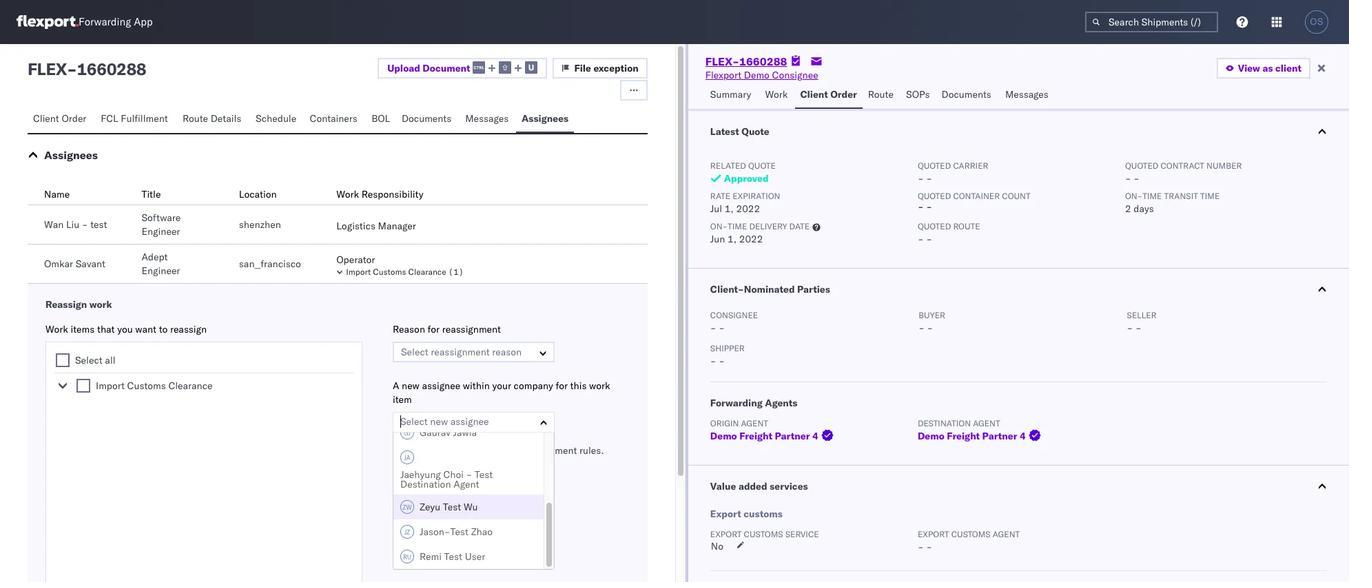 Task type: describe. For each thing, give the bounding box(es) containing it.
demo freight partner 4 for destination
[[918, 430, 1026, 442]]

2
[[1125, 203, 1131, 215]]

seller
[[1127, 310, 1157, 320]]

sops button
[[901, 82, 936, 109]]

export customs agent - -
[[918, 529, 1020, 553]]

destination inside jaehyung choi - test destination agent
[[400, 478, 451, 491]]

jawla
[[453, 427, 477, 439]]

route details button
[[177, 106, 250, 133]]

a
[[393, 380, 399, 392]]

1 horizontal spatial messages button
[[1000, 82, 1056, 109]]

jun
[[710, 233, 725, 245]]

operator
[[336, 254, 375, 266]]

fcl
[[101, 112, 118, 125]]

customs for export customs agent - -
[[951, 529, 991, 540]]

select for select all
[[75, 354, 102, 367]]

1 horizontal spatial consignee
[[772, 69, 818, 81]]

name
[[44, 188, 70, 201]]

route for route details
[[183, 112, 208, 125]]

flexport
[[706, 69, 742, 81]]

quoted contract number - - rate expiration jul 1, 2022
[[710, 161, 1242, 215]]

os button
[[1301, 6, 1333, 38]]

route button
[[863, 82, 901, 109]]

import customs clearance                (1) button
[[336, 267, 547, 278]]

value added services
[[710, 480, 808, 493]]

route for route
[[868, 88, 894, 101]]

summary
[[710, 88, 751, 101]]

omkar
[[44, 258, 73, 270]]

freight for origin
[[740, 430, 773, 442]]

export for export customs service
[[710, 529, 742, 540]]

Search Shipments (/) text field
[[1085, 12, 1218, 32]]

customs for export customs service
[[744, 529, 783, 540]]

flex
[[28, 59, 67, 79]]

logistics
[[336, 220, 376, 232]]

a new assignee within your company for this work item
[[393, 380, 610, 406]]

work for work responsibility
[[336, 188, 359, 201]]

flexport demo consignee
[[706, 69, 818, 81]]

1 horizontal spatial destination
[[918, 418, 971, 429]]

on- for on-time transit time 2 days
[[1125, 191, 1143, 201]]

test for zhao
[[450, 526, 469, 538]]

bol
[[372, 112, 390, 125]]

shipper - -
[[710, 343, 745, 367]]

location
[[239, 188, 277, 201]]

work for work items that you want to reassign
[[45, 323, 68, 336]]

test inside jaehyung choi - test destination agent
[[475, 469, 493, 481]]

user
[[465, 551, 485, 563]]

not
[[461, 444, 475, 457]]

jun 1, 2022
[[710, 233, 763, 245]]

order for leftmost client order button
[[62, 112, 86, 125]]

import for import customs clearance                (1)
[[346, 267, 371, 277]]

upload
[[387, 62, 420, 74]]

quoted for quoted carrier - -
[[918, 161, 951, 171]]

0 vertical spatial assignees button
[[516, 106, 574, 133]]

will
[[443, 444, 458, 457]]

quote
[[742, 125, 770, 138]]

gaurav jawla
[[420, 427, 477, 439]]

1 vertical spatial reassignment
[[431, 346, 490, 358]]

1 vertical spatial 1,
[[728, 233, 737, 245]]

work button
[[760, 82, 795, 109]]

1 horizontal spatial messages
[[1005, 88, 1049, 101]]

item
[[393, 393, 412, 406]]

assignee for select new assignee
[[451, 416, 489, 428]]

consignee - -
[[710, 310, 758, 334]]

jaehyung
[[400, 469, 441, 481]]

value added services button
[[688, 466, 1349, 507]]

exception
[[594, 62, 639, 74]]

2022 inside the quoted contract number - - rate expiration jul 1, 2022
[[736, 203, 760, 215]]

export inside export customs agent - -
[[918, 529, 949, 540]]

documents for leftmost the documents button
[[402, 112, 452, 125]]

number
[[1207, 161, 1242, 171]]

carrier
[[953, 161, 989, 171]]

test
[[90, 218, 107, 231]]

assignee for a new assignee within your company for this work item
[[422, 380, 460, 392]]

responsibility
[[362, 188, 424, 201]]

your
[[492, 380, 511, 392]]

shipper
[[710, 343, 745, 354]]

0 horizontal spatial assignees button
[[44, 148, 98, 162]]

work inside a new assignee within your company for this work item
[[589, 380, 610, 392]]

quoted for quoted container count - -
[[918, 191, 951, 201]]

agent for destination agent
[[973, 418, 1000, 429]]

2 horizontal spatial time
[[1201, 191, 1220, 201]]

os
[[1310, 17, 1324, 27]]

1 vertical spatial messages
[[465, 112, 509, 125]]

import customs clearance
[[96, 380, 213, 392]]

0 horizontal spatial 1660288
[[77, 59, 146, 79]]

fcl fulfillment
[[101, 112, 168, 125]]

time for on-time transit time 2 days
[[1143, 191, 1162, 201]]

the
[[510, 444, 524, 457]]

select for select reassignment reason
[[401, 346, 428, 358]]

1 horizontal spatial demo
[[744, 69, 770, 81]]

ja
[[404, 454, 411, 461]]

fulfillment
[[121, 112, 168, 125]]

new for select
[[430, 416, 448, 428]]

expiration
[[733, 191, 780, 201]]

test for wu
[[443, 501, 461, 513]]

customs for import customs clearance
[[127, 380, 166, 392]]

latest
[[710, 125, 739, 138]]

added
[[739, 480, 767, 493]]

remi
[[420, 551, 442, 563]]

company
[[514, 380, 553, 392]]

wu
[[464, 501, 478, 513]]

forwarding app link
[[17, 15, 153, 29]]

1, inside the quoted contract number - - rate expiration jul 1, 2022
[[725, 203, 734, 215]]

clearance for import customs clearance                (1)
[[408, 267, 446, 277]]

select reassignment reason
[[401, 346, 522, 358]]

this action will not impact the assignment rules.
[[393, 444, 604, 457]]

software engineer
[[142, 212, 181, 238]]

demo for destination agent
[[918, 430, 945, 442]]

demo freight partner 4 link for destination agent
[[918, 429, 1044, 443]]

0 vertical spatial for
[[428, 323, 440, 336]]

1 horizontal spatial documents button
[[936, 82, 1000, 109]]

that
[[97, 323, 115, 336]]

quoted carrier - -
[[918, 161, 989, 185]]

on-time transit time 2 days
[[1125, 191, 1220, 215]]

jul
[[710, 203, 722, 215]]

no
[[711, 540, 724, 553]]

jaehyung choi - test destination agent
[[400, 469, 493, 491]]

clearance for import customs clearance
[[168, 380, 213, 392]]

select all
[[75, 354, 116, 367]]

select for select new assignee
[[400, 416, 428, 428]]

work items that you want to reassign
[[45, 323, 207, 336]]

action
[[414, 444, 441, 457]]

logistics manager
[[336, 220, 416, 232]]

wan liu - test
[[44, 218, 107, 231]]

on- for on-time delivery date
[[710, 221, 728, 232]]

4 for origin agent
[[812, 430, 818, 442]]

flex-1660288
[[706, 54, 787, 68]]

upload document
[[387, 62, 470, 74]]

this
[[570, 380, 587, 392]]

zhao
[[471, 526, 493, 538]]

0 horizontal spatial client order button
[[28, 106, 95, 133]]

view as client button
[[1217, 58, 1311, 79]]

client order for the rightmost client order button
[[800, 88, 857, 101]]

client for the rightmost client order button
[[800, 88, 828, 101]]

- inside jaehyung choi - test destination agent
[[466, 469, 472, 481]]



Task type: vqa. For each thing, say whether or not it's contained in the screenshot.
"Documents"
yes



Task type: locate. For each thing, give the bounding box(es) containing it.
forwarding for forwarding agents
[[710, 397, 763, 409]]

test left wu
[[443, 501, 461, 513]]

1 vertical spatial new
[[430, 416, 448, 428]]

as
[[1263, 62, 1273, 74]]

clearance down reassign
[[168, 380, 213, 392]]

route left details
[[183, 112, 208, 125]]

1 vertical spatial work
[[589, 380, 610, 392]]

1 partner from the left
[[775, 430, 810, 442]]

0 vertical spatial order
[[831, 88, 857, 101]]

0 horizontal spatial destination
[[400, 478, 451, 491]]

1 vertical spatial assignee
[[451, 416, 489, 428]]

file
[[574, 62, 591, 74]]

adept
[[142, 251, 168, 263]]

partner down destination agent
[[982, 430, 1017, 442]]

0 vertical spatial 1,
[[725, 203, 734, 215]]

quoted left the contract
[[1125, 161, 1159, 171]]

freight down destination agent
[[947, 430, 980, 442]]

work up the logistics
[[336, 188, 359, 201]]

0 vertical spatial on-
[[1125, 191, 1143, 201]]

consignee down "client-" at the right of page
[[710, 310, 758, 320]]

client order for leftmost client order button
[[33, 112, 86, 125]]

work left items
[[45, 323, 68, 336]]

freight
[[740, 430, 773, 442], [947, 430, 980, 442]]

1 horizontal spatial 4
[[1020, 430, 1026, 442]]

1 vertical spatial engineer
[[142, 265, 180, 277]]

1 horizontal spatial assignees button
[[516, 106, 574, 133]]

route left sops
[[868, 88, 894, 101]]

quoted inside quoted carrier - -
[[918, 161, 951, 171]]

zeyu test wu
[[420, 501, 478, 513]]

demo down flex-1660288 'link'
[[744, 69, 770, 81]]

1 horizontal spatial on-
[[1125, 191, 1143, 201]]

impact
[[478, 444, 508, 457]]

2022 down on-time delivery date
[[739, 233, 763, 245]]

0 horizontal spatial documents button
[[396, 106, 460, 133]]

to
[[159, 323, 168, 336]]

1 vertical spatial destination
[[400, 478, 451, 491]]

0 vertical spatial import
[[346, 267, 371, 277]]

bol button
[[366, 106, 396, 133]]

client down flex
[[33, 112, 59, 125]]

assignment
[[527, 444, 577, 457]]

0 vertical spatial clearance
[[408, 267, 446, 277]]

customs down value added services button
[[951, 529, 991, 540]]

transit
[[1164, 191, 1198, 201]]

quoted down quoted carrier - - in the top right of the page
[[918, 191, 951, 201]]

1 engineer from the top
[[142, 225, 180, 238]]

1 vertical spatial assignees
[[44, 148, 98, 162]]

customs
[[744, 508, 783, 520], [744, 529, 783, 540], [951, 529, 991, 540]]

consignee up work "button" on the top right
[[772, 69, 818, 81]]

agents
[[765, 397, 798, 409]]

client right work "button" on the top right
[[800, 88, 828, 101]]

demo freight partner 4 down origin agent
[[710, 430, 818, 442]]

0 vertical spatial 2022
[[736, 203, 760, 215]]

assignee up not
[[451, 416, 489, 428]]

1 vertical spatial 2022
[[739, 233, 763, 245]]

0 horizontal spatial route
[[183, 112, 208, 125]]

flexport. image
[[17, 15, 79, 29]]

import down 'all'
[[96, 380, 125, 392]]

work inside "button"
[[765, 88, 788, 101]]

None field
[[400, 413, 404, 431]]

freight for destination
[[947, 430, 980, 442]]

1 horizontal spatial client order
[[800, 88, 857, 101]]

new inside a new assignee within your company for this work item
[[402, 380, 420, 392]]

test left zhao
[[450, 526, 469, 538]]

containers
[[310, 112, 358, 125]]

0 vertical spatial client
[[800, 88, 828, 101]]

0 vertical spatial new
[[402, 380, 420, 392]]

reassign
[[170, 323, 207, 336]]

0 vertical spatial messages
[[1005, 88, 1049, 101]]

documents button right sops
[[936, 82, 1000, 109]]

customs inside button
[[373, 267, 406, 277]]

engineer down software
[[142, 225, 180, 238]]

view
[[1238, 62, 1260, 74]]

partner down agents
[[775, 430, 810, 442]]

route
[[868, 88, 894, 101], [183, 112, 208, 125]]

customs inside export customs agent - -
[[951, 529, 991, 540]]

0 vertical spatial work
[[89, 298, 112, 311]]

0 vertical spatial engineer
[[142, 225, 180, 238]]

1 horizontal spatial assignees
[[522, 112, 569, 125]]

quoted for quoted route - -
[[918, 221, 951, 232]]

2 vertical spatial work
[[45, 323, 68, 336]]

fcl fulfillment button
[[95, 106, 177, 133]]

customs
[[373, 267, 406, 277], [127, 380, 166, 392]]

1660288
[[739, 54, 787, 68], [77, 59, 146, 79]]

adept engineer
[[142, 251, 180, 277]]

upload document button
[[378, 58, 547, 79]]

work down flexport demo consignee link
[[765, 88, 788, 101]]

0 vertical spatial customs
[[373, 267, 406, 277]]

on- up 2
[[1125, 191, 1143, 201]]

0 horizontal spatial assignees
[[44, 148, 98, 162]]

0 horizontal spatial demo
[[710, 430, 737, 442]]

new right a
[[402, 380, 420, 392]]

1 vertical spatial route
[[183, 112, 208, 125]]

demo freight partner 4 for origin
[[710, 430, 818, 442]]

partner for origin agent
[[775, 430, 810, 442]]

2 engineer from the top
[[142, 265, 180, 277]]

list box containing gaurav jawla
[[393, 420, 554, 569]]

1 horizontal spatial new
[[430, 416, 448, 428]]

0 horizontal spatial for
[[428, 323, 440, 336]]

0 horizontal spatial on-
[[710, 221, 728, 232]]

customs for import customs clearance                (1)
[[373, 267, 406, 277]]

days
[[1134, 203, 1154, 215]]

test left "user"
[[444, 551, 462, 563]]

work up that
[[89, 298, 112, 311]]

demo freight partner 4 link down agents
[[710, 429, 836, 443]]

client order left fcl
[[33, 112, 86, 125]]

latest quote button
[[688, 111, 1349, 152]]

test down impact
[[475, 469, 493, 481]]

export for export customs
[[710, 508, 741, 520]]

1 vertical spatial customs
[[127, 380, 166, 392]]

order left fcl
[[62, 112, 86, 125]]

quoted left carrier in the right top of the page
[[918, 161, 951, 171]]

export customs
[[710, 508, 783, 520]]

demo for origin agent
[[710, 430, 737, 442]]

1 vertical spatial order
[[62, 112, 86, 125]]

omkar savant
[[44, 258, 105, 270]]

for left this
[[556, 380, 568, 392]]

want
[[135, 323, 156, 336]]

software
[[142, 212, 181, 224]]

route
[[953, 221, 980, 232]]

shenzhen
[[239, 218, 281, 231]]

documents for rightmost the documents button
[[942, 88, 992, 101]]

reassign work
[[45, 298, 112, 311]]

1 vertical spatial on-
[[710, 221, 728, 232]]

2 partner from the left
[[982, 430, 1017, 442]]

0 horizontal spatial demo freight partner 4
[[710, 430, 818, 442]]

time up jun 1, 2022
[[728, 221, 747, 232]]

view as client
[[1238, 62, 1302, 74]]

engineer inside software engineer
[[142, 225, 180, 238]]

assignee left within
[[422, 380, 460, 392]]

0 vertical spatial client order
[[800, 88, 857, 101]]

order left the route button
[[831, 88, 857, 101]]

messages up latest quote button
[[1005, 88, 1049, 101]]

service
[[785, 529, 819, 540]]

0 horizontal spatial documents
[[402, 112, 452, 125]]

agent for origin agent
[[741, 418, 768, 429]]

demo freight partner 4 link down destination agent
[[918, 429, 1044, 443]]

import inside import customs clearance                (1) button
[[346, 267, 371, 277]]

origin
[[710, 418, 739, 429]]

0 horizontal spatial partner
[[775, 430, 810, 442]]

select up gj at the left of the page
[[400, 416, 428, 428]]

client-nominated parties
[[710, 283, 830, 296]]

0 horizontal spatial freight
[[740, 430, 773, 442]]

0 horizontal spatial new
[[402, 380, 420, 392]]

demo freight partner 4 link for origin agent
[[710, 429, 836, 443]]

2 demo freight partner 4 link from the left
[[918, 429, 1044, 443]]

consignee
[[772, 69, 818, 81], [710, 310, 758, 320]]

assignees
[[522, 112, 569, 125], [44, 148, 98, 162]]

quoted for quoted contract number - - rate expiration jul 1, 2022
[[1125, 161, 1159, 171]]

demo freight partner 4 down destination agent
[[918, 430, 1026, 442]]

new for a
[[402, 380, 420, 392]]

import down operator
[[346, 267, 371, 277]]

1 vertical spatial consignee
[[710, 310, 758, 320]]

order
[[831, 88, 857, 101], [62, 112, 86, 125]]

time for on-time delivery date
[[728, 221, 747, 232]]

this
[[393, 444, 411, 457]]

engineer down adept
[[142, 265, 180, 277]]

demo down destination agent
[[918, 430, 945, 442]]

sops
[[906, 88, 930, 101]]

1 vertical spatial client
[[33, 112, 59, 125]]

work
[[765, 88, 788, 101], [336, 188, 359, 201], [45, 323, 68, 336]]

container
[[953, 191, 1000, 201]]

1660288 up the flexport demo consignee
[[739, 54, 787, 68]]

order for the rightmost client order button
[[831, 88, 857, 101]]

customs down export customs
[[744, 529, 783, 540]]

0 horizontal spatial clearance
[[168, 380, 213, 392]]

engineer for adept
[[142, 265, 180, 277]]

demo freight partner 4
[[710, 430, 818, 442], [918, 430, 1026, 442]]

partner for destination agent
[[982, 430, 1017, 442]]

1 horizontal spatial demo freight partner 4 link
[[918, 429, 1044, 443]]

freight down origin agent
[[740, 430, 773, 442]]

0 vertical spatial reassignment
[[442, 323, 501, 336]]

client order button
[[795, 82, 863, 109], [28, 106, 95, 133]]

1 demo freight partner 4 from the left
[[710, 430, 818, 442]]

value
[[710, 480, 736, 493]]

documents right sops 'button'
[[942, 88, 992, 101]]

forwarding up origin agent
[[710, 397, 763, 409]]

messages button
[[1000, 82, 1056, 109], [460, 106, 516, 133]]

1 vertical spatial client order
[[33, 112, 86, 125]]

import
[[346, 267, 371, 277], [96, 380, 125, 392]]

client for leftmost client order button
[[33, 112, 59, 125]]

zw
[[403, 503, 412, 511]]

agent inside export customs agent - -
[[993, 529, 1020, 540]]

None checkbox
[[56, 354, 70, 367], [76, 379, 90, 393], [56, 354, 70, 367], [76, 379, 90, 393]]

0 vertical spatial documents
[[942, 88, 992, 101]]

reassignment up select reassignment reason
[[442, 323, 501, 336]]

2 horizontal spatial work
[[765, 88, 788, 101]]

2022 down expiration at the right top
[[736, 203, 760, 215]]

flexport demo consignee link
[[706, 68, 818, 82]]

0 vertical spatial assignee
[[422, 380, 460, 392]]

0 horizontal spatial time
[[728, 221, 747, 232]]

select new assignee
[[400, 416, 489, 428]]

0 vertical spatial work
[[765, 88, 788, 101]]

import for import customs clearance
[[96, 380, 125, 392]]

2 freight from the left
[[947, 430, 980, 442]]

clearance inside button
[[408, 267, 446, 277]]

0 vertical spatial assignees
[[522, 112, 569, 125]]

delivery
[[749, 221, 787, 232]]

engineer
[[142, 225, 180, 238], [142, 265, 180, 277]]

date
[[789, 221, 810, 232]]

buyer
[[919, 310, 945, 320]]

buyer - -
[[919, 310, 945, 334]]

2022
[[736, 203, 760, 215], [739, 233, 763, 245]]

forwarding left app on the top
[[79, 15, 131, 29]]

reassignment down reason for reassignment
[[431, 346, 490, 358]]

client order right work "button" on the top right
[[800, 88, 857, 101]]

customs for export customs
[[744, 508, 783, 520]]

forwarding for forwarding app
[[79, 15, 131, 29]]

details
[[211, 112, 241, 125]]

engineer for software
[[142, 225, 180, 238]]

0 vertical spatial consignee
[[772, 69, 818, 81]]

2 demo freight partner 4 from the left
[[918, 430, 1026, 442]]

1 horizontal spatial 1660288
[[739, 54, 787, 68]]

approved
[[724, 172, 769, 185]]

customs down the want
[[127, 380, 166, 392]]

for inside a new assignee within your company for this work item
[[556, 380, 568, 392]]

quoted inside the quoted contract number - - rate expiration jul 1, 2022
[[1125, 161, 1159, 171]]

0 horizontal spatial 4
[[812, 430, 818, 442]]

select left 'all'
[[75, 354, 102, 367]]

1 vertical spatial documents
[[402, 112, 452, 125]]

file exception
[[574, 62, 639, 74]]

0 vertical spatial forwarding
[[79, 15, 131, 29]]

liu
[[66, 218, 79, 231]]

select down reason
[[401, 346, 428, 358]]

1 vertical spatial clearance
[[168, 380, 213, 392]]

2 4 from the left
[[1020, 430, 1026, 442]]

0 horizontal spatial import
[[96, 380, 125, 392]]

0 horizontal spatial order
[[62, 112, 86, 125]]

time right transit at the right top
[[1201, 191, 1220, 201]]

1 horizontal spatial clearance
[[408, 267, 446, 277]]

savant
[[76, 258, 105, 270]]

choi
[[443, 469, 464, 481]]

0 horizontal spatial client order
[[33, 112, 86, 125]]

messages down upload document button
[[465, 112, 509, 125]]

1 freight from the left
[[740, 430, 773, 442]]

quoted container count - -
[[918, 191, 1031, 213]]

work right this
[[589, 380, 610, 392]]

jason-
[[420, 526, 450, 538]]

for right reason
[[428, 323, 440, 336]]

1 horizontal spatial freight
[[947, 430, 980, 442]]

export customs service
[[710, 529, 819, 540]]

1 horizontal spatial time
[[1143, 191, 1162, 201]]

customs down operator
[[373, 267, 406, 277]]

1, right jul
[[725, 203, 734, 215]]

1 horizontal spatial route
[[868, 88, 894, 101]]

client
[[1276, 62, 1302, 74]]

demo freight partner 4 link
[[710, 429, 836, 443], [918, 429, 1044, 443]]

assignee inside a new assignee within your company for this work item
[[422, 380, 460, 392]]

1 vertical spatial work
[[336, 188, 359, 201]]

demo down origin
[[710, 430, 737, 442]]

quoted inside quoted container count - -
[[918, 191, 951, 201]]

0 vertical spatial destination
[[918, 418, 971, 429]]

you
[[117, 323, 133, 336]]

test for user
[[444, 551, 462, 563]]

forwarding
[[79, 15, 131, 29], [710, 397, 763, 409]]

0 horizontal spatial work
[[89, 298, 112, 311]]

4 for destination agent
[[1020, 430, 1026, 442]]

0 horizontal spatial messages
[[465, 112, 509, 125]]

1 demo freight partner 4 link from the left
[[710, 429, 836, 443]]

clearance left (1)
[[408, 267, 446, 277]]

0 horizontal spatial demo freight partner 4 link
[[710, 429, 836, 443]]

1 horizontal spatial work
[[589, 380, 610, 392]]

related quote
[[710, 161, 776, 171]]

reason
[[393, 323, 425, 336]]

1 vertical spatial assignees button
[[44, 148, 98, 162]]

file exception button
[[553, 58, 648, 79], [553, 58, 648, 79]]

1 horizontal spatial demo freight partner 4
[[918, 430, 1026, 442]]

1 horizontal spatial documents
[[942, 88, 992, 101]]

0 vertical spatial route
[[868, 88, 894, 101]]

0 horizontal spatial consignee
[[710, 310, 758, 320]]

1660288 down forwarding app
[[77, 59, 146, 79]]

documents
[[942, 88, 992, 101], [402, 112, 452, 125]]

1 horizontal spatial partner
[[982, 430, 1017, 442]]

title
[[142, 188, 161, 201]]

jason-test zhao
[[420, 526, 493, 538]]

on- up jun
[[710, 221, 728, 232]]

1 4 from the left
[[812, 430, 818, 442]]

1 horizontal spatial order
[[831, 88, 857, 101]]

1, right jun
[[728, 233, 737, 245]]

quoted left route
[[918, 221, 951, 232]]

within
[[463, 380, 490, 392]]

1 horizontal spatial forwarding
[[710, 397, 763, 409]]

work for work
[[765, 88, 788, 101]]

time up days
[[1143, 191, 1162, 201]]

route details
[[183, 112, 241, 125]]

1 horizontal spatial import
[[346, 267, 371, 277]]

customs up "export customs service"
[[744, 508, 783, 520]]

messages button down upload document button
[[460, 106, 516, 133]]

1 horizontal spatial client order button
[[795, 82, 863, 109]]

quoted inside quoted route - -
[[918, 221, 951, 232]]

new left the jawla on the left
[[430, 416, 448, 428]]

1 horizontal spatial customs
[[373, 267, 406, 277]]

list box
[[393, 420, 554, 569]]

documents button right bol
[[396, 106, 460, 133]]

on- inside on-time transit time 2 days
[[1125, 191, 1143, 201]]

messages button up latest quote button
[[1000, 82, 1056, 109]]

gaurav
[[420, 427, 451, 439]]

export
[[710, 508, 741, 520], [710, 529, 742, 540], [918, 529, 949, 540]]

0 horizontal spatial forwarding
[[79, 15, 131, 29]]

0 horizontal spatial messages button
[[460, 106, 516, 133]]

1,
[[725, 203, 734, 215], [728, 233, 737, 245]]

documents right bol button
[[402, 112, 452, 125]]

0 horizontal spatial work
[[45, 323, 68, 336]]

test
[[475, 469, 493, 481], [443, 501, 461, 513], [450, 526, 469, 538], [444, 551, 462, 563]]



